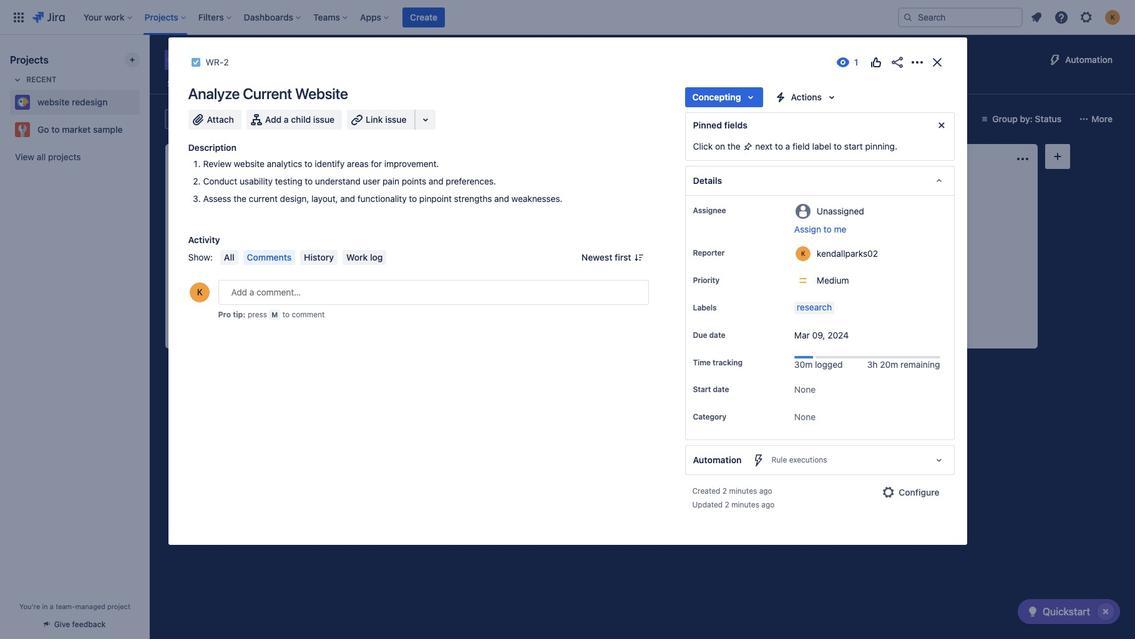 Task type: locate. For each thing, give the bounding box(es) containing it.
pinned fields
[[693, 120, 748, 130]]

wr-2 link right task icon
[[367, 302, 388, 313]]

analyze right 'history' in the top left of the page
[[352, 244, 384, 255]]

0 vertical spatial wr-2
[[206, 57, 229, 67]]

the up testing 0
[[728, 141, 741, 152]]

layout,
[[312, 194, 338, 204]]

3 0 from the left
[[924, 154, 929, 164]]

and up pinpoint
[[429, 176, 444, 187]]

2 up the points
[[413, 154, 418, 164]]

configure
[[899, 488, 940, 498]]

30m
[[795, 360, 813, 370]]

0 horizontal spatial redesign
[[72, 97, 108, 107]]

wr-
[[206, 57, 224, 67], [367, 302, 383, 312]]

1 0 from the left
[[211, 154, 217, 164]]

wr-2 link right task image
[[206, 55, 229, 70]]

1 horizontal spatial issue
[[385, 114, 407, 125]]

0 horizontal spatial website redesign
[[37, 97, 108, 107]]

details element
[[685, 166, 955, 196]]

due date
[[693, 331, 726, 340]]

0 vertical spatial a
[[284, 114, 289, 125]]

issue inside button
[[313, 114, 335, 125]]

none up executions
[[795, 412, 816, 423]]

menu bar inside analyze current website dialog
[[218, 250, 389, 265]]

define
[[352, 187, 377, 197]]

analyze current website up add a comment… "field"
[[352, 244, 452, 255]]

0 horizontal spatial the
[[234, 194, 247, 204]]

0 right launch
[[924, 154, 929, 164]]

1 horizontal spatial redesign
[[245, 51, 302, 69]]

concepting for concepting 2
[[360, 155, 408, 163]]

1 horizontal spatial wr-2 link
[[367, 302, 388, 313]]

due date pin to top. only you can see pinned fields. image
[[728, 331, 738, 341]]

feedback
[[72, 621, 106, 630]]

wr-2 right task image
[[206, 57, 229, 67]]

history button
[[300, 250, 338, 265]]

2 right task icon
[[383, 302, 388, 312]]

0 vertical spatial automation
[[1066, 54, 1113, 65]]

click on the
[[693, 141, 743, 152]]

1 vertical spatial website redesign
[[37, 97, 108, 107]]

time tracking pin to top. only you can see pinned fields. image
[[745, 358, 755, 368]]

0 horizontal spatial wr-2 link
[[206, 55, 229, 70]]

hide message image
[[934, 118, 949, 133]]

concepting inside dropdown button
[[693, 92, 741, 102]]

concepting up pinned fields
[[693, 92, 741, 102]]

category
[[693, 413, 727, 422]]

go
[[37, 124, 49, 135]]

1 horizontal spatial wr-
[[367, 302, 383, 312]]

concepting up the pain
[[360, 155, 408, 163]]

analyze up search board text box
[[188, 85, 240, 102]]

wr-2 inside analyze current website dialog
[[206, 57, 229, 67]]

log
[[370, 252, 383, 263]]

pro tip: press m to comment
[[218, 310, 325, 320]]

usability
[[240, 176, 273, 187]]

website
[[190, 51, 242, 69], [37, 97, 69, 107], [234, 159, 265, 169]]

create banner
[[0, 0, 1136, 35]]

1 horizontal spatial automation
[[1066, 54, 1113, 65]]

2 none from the top
[[795, 412, 816, 423]]

a for you're in a team-managed project
[[50, 603, 54, 611]]

create column image
[[1051, 149, 1066, 164]]

start date
[[693, 385, 729, 395]]

0 vertical spatial wr-2 link
[[206, 55, 229, 70]]

work log
[[347, 252, 383, 263]]

date right start
[[713, 385, 729, 395]]

for
[[371, 159, 382, 169]]

2 up board in the left of the page
[[224, 57, 229, 67]]

0 vertical spatial minutes
[[729, 487, 757, 497]]

1 horizontal spatial current
[[386, 244, 417, 255]]

minutes right updated
[[732, 501, 760, 510]]

create inside primary element
[[410, 12, 438, 22]]

and right strengths
[[495, 194, 509, 204]]

search image
[[903, 12, 913, 22]]

analyze
[[188, 85, 240, 102], [352, 244, 384, 255]]

label
[[813, 141, 832, 152]]

market
[[62, 124, 91, 135]]

1 horizontal spatial a
[[284, 114, 289, 125]]

testing
[[275, 176, 303, 187]]

assignee
[[693, 206, 726, 215]]

time
[[693, 358, 711, 368]]

give feedback button
[[37, 615, 113, 636]]

next to a field label to start pinning.
[[753, 141, 898, 152]]

wr- right task icon
[[367, 302, 383, 312]]

a right add
[[284, 114, 289, 125]]

review website analytics to identify areas for improvement.
[[203, 159, 439, 169]]

assign
[[795, 224, 822, 235]]

analyze current website inside dialog
[[188, 85, 348, 102]]

wr- inside analyze current website dialog
[[206, 57, 224, 67]]

to left start
[[834, 141, 842, 152]]

analyze inside dialog
[[188, 85, 240, 102]]

a
[[284, 114, 289, 125], [786, 141, 791, 152], [50, 603, 54, 611]]

0 horizontal spatial 0
[[211, 154, 217, 164]]

0 vertical spatial date
[[710, 331, 726, 340]]

me
[[834, 224, 847, 235]]

analyze current website up add
[[188, 85, 348, 102]]

0 vertical spatial concepting
[[693, 92, 741, 102]]

mar
[[795, 330, 810, 341]]

show:
[[188, 252, 213, 263]]

0 vertical spatial analyze current website
[[188, 85, 348, 102]]

1 vertical spatial website
[[419, 244, 452, 255]]

website redesign up market
[[37, 97, 108, 107]]

settings
[[791, 78, 824, 89]]

0 vertical spatial none
[[795, 385, 816, 395]]

jira image
[[32, 10, 65, 25], [32, 10, 65, 25]]

website up usability on the top
[[234, 159, 265, 169]]

0 horizontal spatial issue
[[313, 114, 335, 125]]

task image
[[352, 302, 362, 312]]

sample
[[93, 124, 123, 135]]

1 vertical spatial wr-
[[367, 302, 383, 312]]

the right the assess
[[234, 194, 247, 204]]

website redesign
[[190, 51, 302, 69], [37, 97, 108, 107]]

wr-2 right task icon
[[367, 302, 388, 312]]

create button
[[403, 7, 445, 27], [169, 179, 331, 199], [521, 179, 683, 199], [697, 179, 859, 199]]

0
[[211, 154, 217, 164], [748, 154, 754, 164], [924, 154, 929, 164]]

1 vertical spatial none
[[795, 412, 816, 423]]

m
[[272, 311, 278, 319]]

1 horizontal spatial website
[[419, 244, 452, 255]]

2 0 from the left
[[748, 154, 754, 164]]

1 vertical spatial analyze current website
[[352, 244, 452, 255]]

to left identify
[[305, 159, 313, 169]]

0 vertical spatial analyze
[[188, 85, 240, 102]]

1 vertical spatial wr-2
[[367, 302, 388, 312]]

newest
[[582, 252, 613, 263]]

pinned
[[693, 120, 722, 130]]

issue inside button
[[385, 114, 407, 125]]

link web pages and more image
[[418, 112, 433, 127]]

tab list containing board
[[157, 72, 834, 95]]

to right the m
[[283, 310, 290, 320]]

website redesign up board in the left of the page
[[190, 51, 302, 69]]

30m logged
[[795, 360, 843, 370]]

2 vertical spatial a
[[50, 603, 54, 611]]

areas
[[347, 159, 369, 169]]

issue right the link
[[385, 114, 407, 125]]

to inside go to market sample link
[[51, 124, 60, 135]]

assign to me
[[795, 224, 847, 235]]

0 vertical spatial wr-
[[206, 57, 224, 67]]

0 horizontal spatial analyze
[[188, 85, 240, 102]]

date left due date pin to top. only you can see pinned fields. image
[[710, 331, 726, 340]]

activity
[[188, 235, 220, 245]]

1 vertical spatial redesign
[[72, 97, 108, 107]]

wr- for left wr-2 link
[[206, 57, 224, 67]]

0 vertical spatial redesign
[[245, 51, 302, 69]]

issue right child
[[313, 114, 335, 125]]

date for none
[[713, 385, 729, 395]]

a left field
[[786, 141, 791, 152]]

link issue
[[366, 114, 407, 125]]

1 vertical spatial date
[[713, 385, 729, 395]]

website up the add people image
[[295, 85, 348, 102]]

website down recent
[[37, 97, 69, 107]]

press
[[248, 310, 267, 320]]

a right the in
[[50, 603, 54, 611]]

0 horizontal spatial wr-2
[[206, 57, 229, 67]]

menu bar
[[218, 250, 389, 265]]

redesign
[[245, 51, 302, 69], [72, 97, 108, 107]]

0 vertical spatial current
[[243, 85, 292, 102]]

comment
[[292, 310, 325, 320]]

website inside 'website redesign' link
[[37, 97, 69, 107]]

wr-2
[[206, 57, 229, 67], [367, 302, 388, 312]]

launch
[[888, 155, 919, 163]]

issue
[[313, 114, 335, 125], [385, 114, 407, 125]]

0 horizontal spatial analyze current website
[[188, 85, 348, 102]]

0 for testing 0
[[748, 154, 754, 164]]

testing
[[712, 155, 743, 163]]

automation right automation icon
[[1066, 54, 1113, 65]]

a for next to a field label to start pinning.
[[786, 141, 791, 152]]

menu bar containing all
[[218, 250, 389, 265]]

current inside analyze current website dialog
[[243, 85, 292, 102]]

updated
[[693, 501, 723, 510]]

tab list
[[157, 72, 834, 95]]

current up add
[[243, 85, 292, 102]]

2 vertical spatial website
[[234, 159, 265, 169]]

minutes right created on the bottom of page
[[729, 487, 757, 497]]

1 vertical spatial concepting
[[360, 155, 408, 163]]

1 vertical spatial website
[[37, 97, 69, 107]]

1 issue from the left
[[313, 114, 335, 125]]

description
[[188, 142, 237, 153]]

0 vertical spatial the
[[728, 141, 741, 152]]

kendallparks02
[[817, 248, 879, 259]]

minutes
[[729, 487, 757, 497], [732, 501, 760, 510]]

0 vertical spatial website
[[190, 51, 242, 69]]

0 horizontal spatial website
[[295, 85, 348, 102]]

1 horizontal spatial analyze
[[352, 244, 384, 255]]

2 horizontal spatial 0
[[924, 154, 929, 164]]

0 horizontal spatial a
[[50, 603, 54, 611]]

field
[[793, 141, 810, 152]]

1 horizontal spatial 0
[[748, 154, 754, 164]]

1 none from the top
[[795, 385, 816, 395]]

launch 0
[[888, 154, 929, 164]]

preferences.
[[446, 176, 496, 187]]

fields
[[725, 120, 748, 130]]

to
[[51, 124, 60, 135], [775, 141, 783, 152], [834, 141, 842, 152], [305, 159, 313, 169], [305, 176, 313, 187], [409, 194, 417, 204], [824, 224, 832, 235], [283, 310, 290, 320]]

collapse recent projects image
[[10, 72, 25, 87]]

0 right testing
[[748, 154, 754, 164]]

website up add a comment… "field"
[[419, 244, 452, 255]]

attach
[[207, 114, 234, 125]]

work log button
[[343, 250, 387, 265]]

1 horizontal spatial wr-2
[[367, 302, 388, 312]]

identify
[[315, 159, 345, 169]]

wr- left copy link to issue icon
[[206, 57, 224, 67]]

2 horizontal spatial a
[[786, 141, 791, 152]]

review
[[203, 159, 232, 169]]

1 vertical spatial minutes
[[732, 501, 760, 510]]

to left me
[[824, 224, 832, 235]]

created
[[693, 487, 721, 497]]

automation up created on the bottom of page
[[693, 455, 742, 466]]

0 horizontal spatial concepting
[[360, 155, 408, 163]]

project settings
[[759, 78, 824, 89]]

2 issue from the left
[[385, 114, 407, 125]]

0 horizontal spatial automation
[[693, 455, 742, 466]]

0 vertical spatial website
[[295, 85, 348, 102]]

labels
[[693, 303, 717, 313]]

due
[[693, 331, 708, 340]]

to right go
[[51, 124, 60, 135]]

1 vertical spatial a
[[786, 141, 791, 152]]

and down conduct usability testing to understand user pain points and preferences.
[[340, 194, 355, 204]]

concepting inside concepting 2
[[360, 155, 408, 163]]

0 down description
[[211, 154, 217, 164]]

a inside button
[[284, 114, 289, 125]]

website up board in the left of the page
[[190, 51, 242, 69]]

redesign right copy link to issue icon
[[245, 51, 302, 69]]

0 vertical spatial website redesign
[[190, 51, 302, 69]]

1 horizontal spatial concepting
[[693, 92, 741, 102]]

1 vertical spatial automation
[[693, 455, 742, 466]]

redesign up go to market sample
[[72, 97, 108, 107]]

comments button
[[243, 250, 295, 265]]

functionality
[[358, 194, 407, 204]]

Add a comment… field
[[218, 280, 649, 305]]

logged
[[815, 360, 843, 370]]

start
[[845, 141, 863, 152]]

none down 30m
[[795, 385, 816, 395]]

0 horizontal spatial current
[[243, 85, 292, 102]]

task image
[[191, 57, 201, 67]]

managed
[[75, 603, 105, 611]]

0 horizontal spatial wr-
[[206, 57, 224, 67]]

go to market sample link
[[10, 117, 135, 142]]

current right log
[[386, 244, 417, 255]]



Task type: describe. For each thing, give the bounding box(es) containing it.
3h
[[868, 360, 878, 370]]

project
[[107, 603, 130, 611]]

1 horizontal spatial the
[[728, 141, 741, 152]]

on
[[715, 141, 726, 152]]

actions image
[[910, 55, 925, 70]]

website inside dialog
[[295, 85, 348, 102]]

time tracking
[[693, 358, 743, 368]]

automation element
[[685, 446, 955, 476]]

newest first
[[582, 252, 632, 263]]

automation inside button
[[1066, 54, 1113, 65]]

priority pin to top. only you can see pinned fields. image
[[722, 276, 732, 286]]

add people image
[[321, 112, 336, 127]]

mar 09, 2024
[[795, 330, 849, 341]]

automation inside analyze current website dialog
[[693, 455, 742, 466]]

1 horizontal spatial analyze current website
[[352, 244, 452, 255]]

create button inside primary element
[[403, 7, 445, 27]]

reporter
[[693, 248, 725, 258]]

1 vertical spatial analyze
[[352, 244, 384, 255]]

0 vertical spatial ago
[[760, 487, 773, 497]]

website inside analyze current website dialog
[[234, 159, 265, 169]]

assign to me button
[[795, 224, 942, 236]]

executions
[[790, 456, 828, 465]]

1 horizontal spatial website redesign
[[190, 51, 302, 69]]

current
[[249, 194, 278, 204]]

created 2 minutes ago updated 2 minutes ago
[[693, 487, 775, 510]]

check image
[[1026, 605, 1041, 620]]

calendar link
[[288, 72, 330, 95]]

quickstart button
[[1018, 600, 1121, 625]]

date for mar 09, 2024
[[710, 331, 726, 340]]

click
[[693, 141, 713, 152]]

to
[[184, 155, 194, 163]]

conduct usability testing to understand user pain points and preferences.
[[203, 176, 496, 187]]

projects
[[48, 152, 81, 162]]

09,
[[813, 330, 826, 341]]

user
[[363, 176, 380, 187]]

project settings link
[[756, 72, 826, 95]]

2 right updated
[[725, 501, 730, 510]]

concepting 2
[[360, 154, 418, 164]]

define goals
[[352, 187, 401, 197]]

next
[[756, 141, 773, 152]]

wr-2 for the bottommost wr-2 link
[[367, 302, 388, 312]]

attach button
[[188, 110, 242, 130]]

research
[[797, 302, 832, 313]]

newest first button
[[574, 250, 649, 265]]

strengths
[[454, 194, 492, 204]]

pinpoint
[[419, 194, 452, 204]]

work
[[347, 252, 368, 263]]

wr-2 for left wr-2 link
[[206, 57, 229, 67]]

view
[[15, 152, 34, 162]]

rule
[[772, 456, 787, 465]]

analytics
[[267, 159, 302, 169]]

reporter pin to top. only you can see pinned fields. image
[[728, 248, 738, 258]]

wr- for the bottommost wr-2 link
[[367, 302, 383, 312]]

to down the points
[[409, 194, 417, 204]]

all button
[[220, 250, 238, 265]]

remaining
[[901, 360, 941, 370]]

concepting for concepting
[[693, 92, 741, 102]]

link issue button
[[347, 110, 416, 130]]

Search field
[[898, 7, 1023, 27]]

add
[[265, 114, 282, 125]]

all
[[37, 152, 46, 162]]

automation image
[[1048, 52, 1063, 67]]

concepting button
[[685, 87, 764, 107]]

automation button
[[1043, 50, 1121, 70]]

to do 0
[[184, 154, 217, 164]]

2 right created on the bottom of page
[[723, 487, 727, 497]]

2 horizontal spatial and
[[495, 194, 509, 204]]

3h 20m remaining
[[868, 360, 941, 370]]

goals
[[380, 187, 401, 197]]

1 vertical spatial ago
[[762, 501, 775, 510]]

copy link to issue image
[[226, 57, 236, 67]]

tip:
[[233, 310, 246, 320]]

primary element
[[7, 0, 888, 35]]

go to market sample
[[37, 124, 123, 135]]

comments
[[247, 252, 292, 263]]

view all projects
[[15, 152, 81, 162]]

weaknesses.
[[512, 194, 563, 204]]

summary link
[[165, 72, 209, 95]]

testing 0
[[712, 154, 754, 164]]

1 horizontal spatial and
[[429, 176, 444, 187]]

analyze current website dialog
[[168, 37, 967, 546]]

do
[[196, 155, 206, 163]]

calendar
[[291, 78, 328, 89]]

1 vertical spatial current
[[386, 244, 417, 255]]

team-
[[56, 603, 75, 611]]

add a child issue
[[265, 114, 335, 125]]

medium image
[[487, 302, 497, 312]]

more information about this user image
[[796, 247, 811, 262]]

dismiss quickstart image
[[1096, 602, 1116, 622]]

give feedback
[[54, 621, 106, 630]]

history
[[304, 252, 334, 263]]

1 vertical spatial the
[[234, 194, 247, 204]]

to inside the assign to me button
[[824, 224, 832, 235]]

start
[[693, 385, 711, 395]]

in
[[42, 603, 48, 611]]

Search board text field
[[166, 111, 261, 128]]

close image
[[930, 55, 945, 70]]

summary
[[167, 78, 207, 89]]

pro
[[218, 310, 231, 320]]

view all projects link
[[10, 146, 140, 169]]

0 horizontal spatial and
[[340, 194, 355, 204]]

link
[[366, 114, 383, 125]]

assess the current design, layout, and functionality to pinpoint strengths and weaknesses.
[[203, 194, 563, 204]]

website redesign link
[[10, 90, 135, 115]]

to right testing on the left top
[[305, 176, 313, 187]]

project
[[759, 78, 788, 89]]

0 for launch 0
[[924, 154, 929, 164]]

conduct
[[203, 176, 237, 187]]

actions
[[791, 92, 822, 102]]

give
[[54, 621, 70, 630]]

all
[[224, 252, 235, 263]]

1 vertical spatial wr-2 link
[[367, 302, 388, 313]]

to right next
[[775, 141, 783, 152]]

vote options: no one has voted for this issue yet. image
[[869, 55, 884, 70]]



Task type: vqa. For each thing, say whether or not it's contained in the screenshot.
PINPOINT on the top left of page
yes



